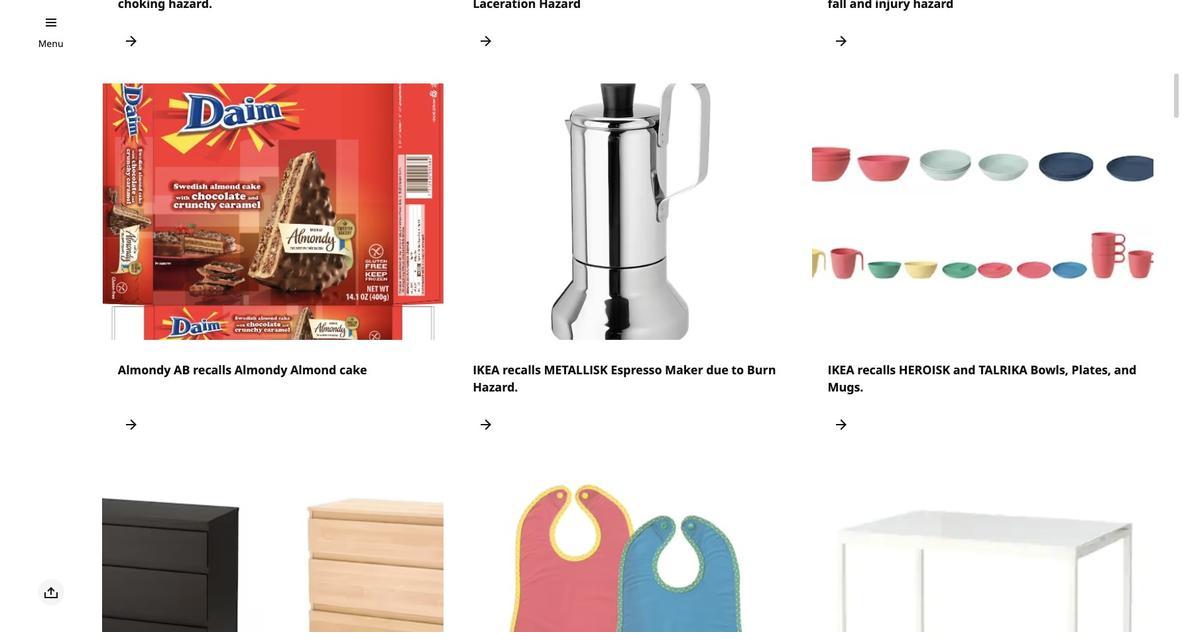 Task type: locate. For each thing, give the bounding box(es) containing it.
ikea up hazard.
[[473, 362, 500, 378]]

and left talrika on the bottom of the page
[[953, 362, 976, 378]]

recalls right ab
[[193, 362, 231, 378]]

to
[[732, 362, 744, 378]]

due
[[706, 362, 729, 378]]

recalls up mugs.
[[858, 362, 896, 378]]

ikea recalls metallisk espresso maker due to burn hazard. link
[[457, 84, 799, 454]]

ikea for ikea recalls heroisk and talrika bowls, plates, and mugs.
[[828, 362, 854, 378]]

almondy left almond
[[234, 362, 287, 378]]

maker
[[665, 362, 703, 378]]

1 horizontal spatial recalls
[[503, 362, 541, 378]]

ikea inside the ikea recalls metallisk espresso maker due to burn hazard.
[[473, 362, 500, 378]]

recalls
[[193, 362, 231, 378], [503, 362, 541, 378], [858, 362, 896, 378]]

0 horizontal spatial ikea
[[473, 362, 500, 378]]

1 ikea from the left
[[473, 362, 500, 378]]

recalls up hazard.
[[503, 362, 541, 378]]

2 ikea from the left
[[828, 362, 854, 378]]

1 horizontal spatial almondy
[[234, 362, 287, 378]]

recalls for ikea recalls metallisk espresso maker due to burn hazard.
[[503, 362, 541, 378]]

recalls inside the ikea recalls metallisk espresso maker due to burn hazard.
[[503, 362, 541, 378]]

bowls,
[[1031, 362, 1069, 378]]

2 horizontal spatial recalls
[[858, 362, 896, 378]]

almondy left ab
[[118, 362, 171, 378]]

0 horizontal spatial recalls
[[193, 362, 231, 378]]

menu
[[38, 37, 63, 50]]

2 recalls from the left
[[503, 362, 541, 378]]

ikea recalls heroisk and talrika bowls, plates, and mugs. link
[[812, 84, 1154, 454]]

metallisk
[[544, 362, 608, 378]]

0 horizontal spatial almondy
[[118, 362, 171, 378]]

0 horizontal spatial and
[[953, 362, 976, 378]]

ikea inside ikea recalls heroisk and talrika bowls, plates, and mugs.
[[828, 362, 854, 378]]

almondy
[[118, 362, 171, 378], [234, 362, 287, 378]]

recalls for ikea recalls heroisk and talrika bowls, plates, and mugs.
[[858, 362, 896, 378]]

ikea
[[473, 362, 500, 378], [828, 362, 854, 378]]

ikea up mugs.
[[828, 362, 854, 378]]

1 horizontal spatial ikea
[[828, 362, 854, 378]]

hazard.
[[473, 379, 518, 395]]

ikea for ikea recalls metallisk espresso maker due to burn hazard.
[[473, 362, 500, 378]]

talrika
[[979, 362, 1028, 378]]

and right plates,
[[1114, 362, 1137, 378]]

3 recalls from the left
[[858, 362, 896, 378]]

and
[[953, 362, 976, 378], [1114, 362, 1137, 378]]

recalls inside ikea recalls heroisk and talrika bowls, plates, and mugs.
[[858, 362, 896, 378]]

1 horizontal spatial and
[[1114, 362, 1137, 378]]



Task type: describe. For each thing, give the bounding box(es) containing it.
mugs.
[[828, 379, 864, 395]]

1 almondy from the left
[[118, 362, 171, 378]]

almondy ab recalls almondy almond cake
[[118, 362, 367, 378]]

cake
[[340, 362, 367, 378]]

2 almondy from the left
[[234, 362, 287, 378]]

1 and from the left
[[953, 362, 976, 378]]

ab
[[174, 362, 190, 378]]

espresso
[[611, 362, 662, 378]]

menu button
[[38, 36, 63, 51]]

ikea recalls metallisk espresso maker due to burn hazard.
[[473, 362, 776, 395]]

ikea recalls heroisk and talrika bowls, plates, and mugs.
[[828, 362, 1137, 395]]

1 recalls from the left
[[193, 362, 231, 378]]

almondy ab recalls almondy almond cake link
[[102, 84, 444, 454]]

burn
[[747, 362, 776, 378]]

almond
[[290, 362, 336, 378]]

heroisk
[[899, 362, 950, 378]]

plates,
[[1072, 362, 1111, 378]]

2 and from the left
[[1114, 362, 1137, 378]]



Task type: vqa. For each thing, say whether or not it's contained in the screenshot.
Menu button
yes



